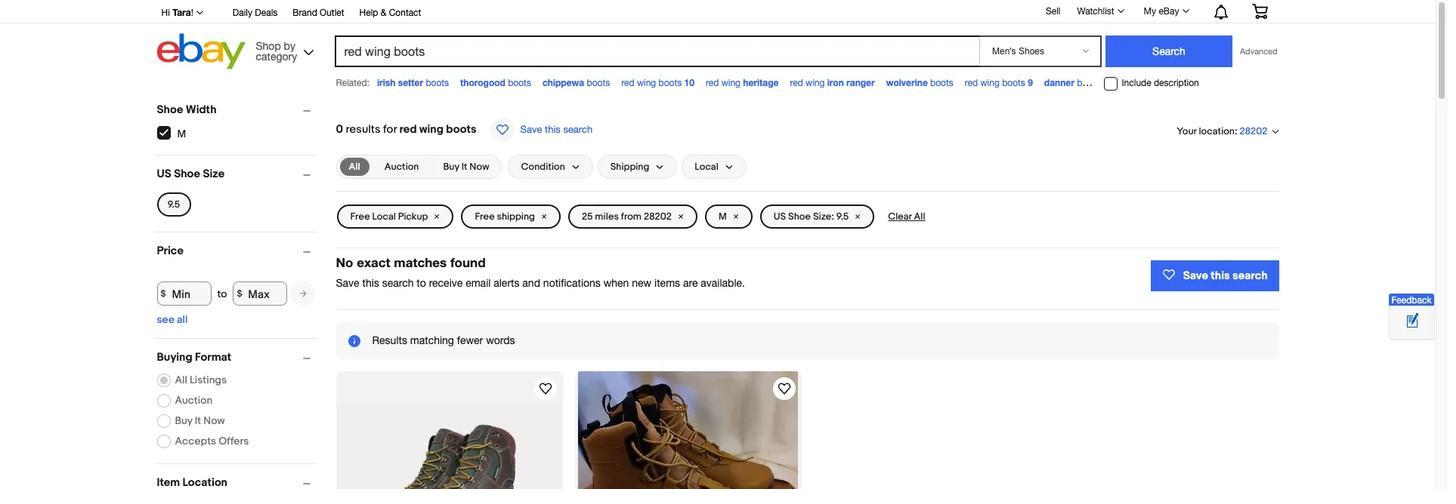 Task type: locate. For each thing, give the bounding box(es) containing it.
red right 10
[[706, 78, 719, 88]]

red inside red wing boots 10
[[621, 78, 635, 88]]

1 $ from the left
[[161, 288, 166, 300]]

red for red wing heritage
[[706, 78, 719, 88]]

2 horizontal spatial search
[[1233, 269, 1268, 283]]

$
[[161, 288, 166, 300], [237, 288, 242, 300]]

auction down all listings
[[175, 395, 212, 407]]

wing
[[637, 78, 656, 88], [722, 78, 741, 88], [806, 78, 825, 88], [981, 78, 1000, 88], [1127, 78, 1146, 88], [420, 122, 444, 137]]

wing down search for anything 'text box'
[[637, 78, 656, 88]]

this inside "no exact matches found save this search to receive email alerts and notifications when new items are available."
[[362, 277, 379, 289]]

search for the bottom save this search button
[[1233, 269, 1268, 283]]

size
[[203, 167, 225, 181]]

0 horizontal spatial now
[[204, 415, 225, 428]]

1 horizontal spatial m
[[719, 211, 727, 223]]

red right wolverine boots
[[965, 78, 978, 88]]

0 vertical spatial local
[[695, 161, 719, 173]]

save for the bottom save this search button
[[1183, 269, 1208, 283]]

0 horizontal spatial all
[[175, 374, 187, 387]]

description
[[1154, 78, 1199, 89]]

0 horizontal spatial free
[[350, 211, 370, 223]]

boots
[[426, 78, 449, 88], [508, 78, 531, 88], [587, 78, 610, 88], [659, 78, 682, 88], [930, 78, 954, 88], [1002, 78, 1025, 88], [1077, 78, 1100, 88], [1149, 78, 1172, 88], [446, 122, 477, 137]]

m link down local dropdown button
[[705, 205, 753, 229]]

$ for maximum value in $ text box
[[237, 288, 242, 300]]

0 horizontal spatial save this search button
[[486, 117, 597, 143]]

boots inside chippewa boots
[[587, 78, 610, 88]]

1 vertical spatial local
[[372, 211, 396, 223]]

my ebay link
[[1136, 2, 1196, 20]]

0 horizontal spatial local
[[372, 211, 396, 223]]

my ebay
[[1144, 6, 1179, 17]]

red inside the red wing boots 9
[[965, 78, 978, 88]]

save this search button
[[486, 117, 597, 143], [1151, 261, 1279, 292]]

save this search
[[520, 124, 593, 135], [1183, 269, 1268, 283]]

account navigation
[[153, 0, 1279, 23]]

9.5 down us shoe size
[[168, 199, 180, 211]]

free shipping
[[475, 211, 535, 223]]

buy it now up free shipping
[[443, 161, 489, 173]]

2 vertical spatial all
[[175, 374, 187, 387]]

1 horizontal spatial save this search button
[[1151, 261, 1279, 292]]

all down results
[[349, 161, 360, 173]]

pickup
[[398, 211, 428, 223]]

0 horizontal spatial it
[[195, 415, 201, 428]]

buy it now link
[[434, 158, 498, 176]]

it up 'accepts'
[[195, 415, 201, 428]]

0 horizontal spatial save
[[336, 277, 359, 289]]

shoe inside 'no exact matches found' main content
[[788, 211, 811, 223]]

0 horizontal spatial this
[[362, 277, 379, 289]]

to down matches
[[417, 277, 426, 289]]

now inside 'no exact matches found' main content
[[470, 161, 489, 173]]

local left "pickup"
[[372, 211, 396, 223]]

0 vertical spatial auction
[[384, 161, 419, 173]]

$ for minimum value in $ text field
[[161, 288, 166, 300]]

all down the buying
[[175, 374, 187, 387]]

0 vertical spatial m
[[177, 127, 186, 140]]

0 horizontal spatial us
[[157, 167, 171, 181]]

0 vertical spatial us
[[157, 167, 171, 181]]

red right for
[[399, 122, 417, 137]]

1 horizontal spatial us
[[774, 211, 786, 223]]

1 horizontal spatial auction
[[384, 161, 419, 173]]

search inside "no exact matches found save this search to receive email alerts and notifications when new items are available."
[[382, 277, 414, 289]]

your
[[1177, 125, 1197, 137]]

search
[[563, 124, 593, 135], [1233, 269, 1268, 283], [382, 277, 414, 289]]

1 vertical spatial now
[[204, 415, 225, 428]]

1 horizontal spatial search
[[563, 124, 593, 135]]

None submit
[[1106, 36, 1233, 67]]

28202 for 25 miles from 28202
[[644, 211, 672, 223]]

1 horizontal spatial now
[[470, 161, 489, 173]]

no exact matches found save this search to receive email alerts and notifications when new items are available.
[[336, 255, 745, 289]]

1 vertical spatial 28202
[[644, 211, 672, 223]]

28202 inside your location : 28202
[[1240, 126, 1268, 138]]

auction
[[384, 161, 419, 173], [175, 395, 212, 407]]

0 vertical spatial it
[[462, 161, 467, 173]]

$ up see
[[161, 288, 166, 300]]

for
[[383, 122, 397, 137]]

matching
[[410, 335, 454, 347]]

28202 right :
[[1240, 126, 1268, 138]]

buying format button
[[157, 351, 317, 365]]

heritage
[[743, 77, 779, 88]]

wolverine boots
[[886, 77, 954, 88]]

by
[[284, 40, 295, 52]]

0 horizontal spatial search
[[382, 277, 414, 289]]

0 vertical spatial 28202
[[1240, 126, 1268, 138]]

buy it now
[[443, 161, 489, 173], [175, 415, 225, 428]]

red down search for anything 'text box'
[[621, 78, 635, 88]]

0 vertical spatial buy
[[443, 161, 459, 173]]

1 horizontal spatial save this search
[[1183, 269, 1268, 283]]

see
[[157, 314, 175, 326]]

$ down the price dropdown button
[[237, 288, 242, 300]]

1 horizontal spatial 9.5
[[836, 211, 849, 223]]

red for red wing boots 9
[[965, 78, 978, 88]]

1 horizontal spatial 28202
[[1240, 126, 1268, 138]]

results
[[372, 335, 407, 347]]

shoe width
[[157, 103, 217, 117]]

help
[[359, 8, 378, 18]]

boots inside danner boots
[[1077, 78, 1100, 88]]

all inside 'link'
[[349, 161, 360, 173]]

width
[[186, 103, 217, 117]]

miles
[[595, 211, 619, 223]]

sell
[[1046, 6, 1061, 16]]

0 horizontal spatial buy
[[175, 415, 192, 428]]

wing inside red wing boots 10
[[637, 78, 656, 88]]

1 horizontal spatial buy
[[443, 161, 459, 173]]

free for free local pickup
[[350, 211, 370, 223]]

0 horizontal spatial save this search
[[520, 124, 593, 135]]

shop by category button
[[249, 34, 317, 66]]

all
[[349, 161, 360, 173], [914, 211, 926, 223], [175, 374, 187, 387]]

2 horizontal spatial this
[[1211, 269, 1230, 283]]

now up free shipping
[[470, 161, 489, 173]]

1 vertical spatial us
[[774, 211, 786, 223]]

wing left the heritage
[[722, 78, 741, 88]]

buy it now up 'accepts'
[[175, 415, 225, 428]]

0 horizontal spatial buy it now
[[175, 415, 225, 428]]

from
[[621, 211, 642, 223]]

10
[[684, 77, 695, 88]]

wing left 9
[[981, 78, 1000, 88]]

shoe left size
[[174, 167, 200, 181]]

us shoe size: 9.5 link
[[760, 205, 875, 229]]

m link down the shoe width
[[157, 126, 187, 140]]

1 vertical spatial buy
[[175, 415, 192, 428]]

wing inside red wing heritage
[[722, 78, 741, 88]]

0
[[336, 122, 343, 137]]

items
[[655, 277, 680, 289]]

1 vertical spatial save this search
[[1183, 269, 1268, 283]]

28202 right the from
[[644, 211, 672, 223]]

1 horizontal spatial free
[[475, 211, 495, 223]]

tara
[[172, 7, 191, 18]]

setter
[[398, 77, 423, 88]]

0 vertical spatial now
[[470, 161, 489, 173]]

hi
[[161, 8, 170, 18]]

m down the shoe width
[[177, 127, 186, 140]]

all for all
[[349, 161, 360, 173]]

auction down 0 results for red wing boots
[[384, 161, 419, 173]]

2 $ from the left
[[237, 288, 242, 300]]

wing right for
[[420, 122, 444, 137]]

help & contact
[[359, 8, 421, 18]]

local
[[695, 161, 719, 173], [372, 211, 396, 223]]

0 horizontal spatial 9.5
[[168, 199, 180, 211]]

free up exact
[[350, 211, 370, 223]]

wing left description
[[1127, 78, 1146, 88]]

2 vertical spatial shoe
[[788, 211, 811, 223]]

2 horizontal spatial save
[[1183, 269, 1208, 283]]

buy it now inside 'no exact matches found' main content
[[443, 161, 489, 173]]

0 vertical spatial save this search
[[520, 124, 593, 135]]

28202
[[1240, 126, 1268, 138], [644, 211, 672, 223]]

1 horizontal spatial this
[[545, 124, 561, 135]]

red wing boots
[[1112, 78, 1175, 88]]

listings
[[190, 374, 227, 387]]

to
[[417, 277, 426, 289], [217, 288, 227, 300]]

accepts
[[175, 435, 216, 448]]

outlet
[[320, 8, 344, 18]]

shoe left size:
[[788, 211, 811, 223]]

hi tara !
[[161, 7, 193, 18]]

0 horizontal spatial 28202
[[644, 211, 672, 223]]

0 horizontal spatial m link
[[157, 126, 187, 140]]

0 vertical spatial all
[[349, 161, 360, 173]]

condition
[[521, 161, 565, 173]]

1 vertical spatial m link
[[705, 205, 753, 229]]

local right shipping dropdown button
[[695, 161, 719, 173]]

it right auction link
[[462, 161, 467, 173]]

irish
[[377, 77, 396, 88]]

1 horizontal spatial $
[[237, 288, 242, 300]]

1 horizontal spatial buy it now
[[443, 161, 489, 173]]

2 free from the left
[[475, 211, 495, 223]]

wing for red wing boots 10
[[637, 78, 656, 88]]

9.5 right size:
[[836, 211, 849, 223]]

watchlist
[[1077, 6, 1114, 17]]

Maximum Value in $ text field
[[233, 282, 287, 306]]

1 vertical spatial all
[[914, 211, 926, 223]]

us inside 'no exact matches found' main content
[[774, 211, 786, 223]]

red right danner boots
[[1112, 78, 1125, 88]]

notifications
[[543, 277, 601, 289]]

0 horizontal spatial to
[[217, 288, 227, 300]]

red inside red wing heritage
[[706, 78, 719, 88]]

1 horizontal spatial all
[[349, 161, 360, 173]]

buy up 'accepts'
[[175, 415, 192, 428]]

1 vertical spatial m
[[719, 211, 727, 223]]

1 vertical spatial auction
[[175, 395, 212, 407]]

include
[[1122, 78, 1152, 89]]

red right the heritage
[[790, 78, 803, 88]]

wing left "iron"
[[806, 78, 825, 88]]

0 horizontal spatial $
[[161, 288, 166, 300]]

none submit inside the shop by category banner
[[1106, 36, 1233, 67]]

price
[[157, 244, 184, 258]]

m down local dropdown button
[[719, 211, 727, 223]]

accepts offers
[[175, 435, 249, 448]]

brand
[[293, 8, 317, 18]]

m
[[177, 127, 186, 140], [719, 211, 727, 223]]

red for red wing boots
[[1112, 78, 1125, 88]]

1 vertical spatial it
[[195, 415, 201, 428]]

watchlist link
[[1069, 2, 1131, 20]]

no exact matches found main content
[[330, 96, 1285, 490]]

thorogood
[[460, 77, 506, 88]]

wing for red wing iron ranger
[[806, 78, 825, 88]]

this
[[545, 124, 561, 135], [1211, 269, 1230, 283], [362, 277, 379, 289]]

to left maximum value in $ text box
[[217, 288, 227, 300]]

red inside the red wing iron ranger
[[790, 78, 803, 88]]

danner
[[1044, 77, 1075, 88]]

watch nib under armour men's ua stellar g2 6" tactical duty boots hiking boot sz. 9.5 image
[[775, 380, 793, 398]]

0 vertical spatial buy it now
[[443, 161, 489, 173]]

1 free from the left
[[350, 211, 370, 223]]

free left shipping
[[475, 211, 495, 223]]

1 horizontal spatial it
[[462, 161, 467, 173]]

buying format
[[157, 351, 231, 365]]

brand outlet link
[[293, 5, 344, 22]]

Search for anything text field
[[337, 37, 976, 66]]

1 horizontal spatial to
[[417, 277, 426, 289]]

buy right auction link
[[443, 161, 459, 173]]

advanced link
[[1233, 36, 1278, 67]]

2 horizontal spatial all
[[914, 211, 926, 223]]

wing inside the red wing iron ranger
[[806, 78, 825, 88]]

now up accepts offers
[[204, 415, 225, 428]]

1 horizontal spatial local
[[695, 161, 719, 173]]

all right clear
[[914, 211, 926, 223]]

when
[[604, 277, 629, 289]]

us
[[157, 167, 171, 181], [774, 211, 786, 223]]

boots inside thorogood boots
[[508, 78, 531, 88]]

0 horizontal spatial m
[[177, 127, 186, 140]]

all
[[177, 314, 188, 326]]

us left size:
[[774, 211, 786, 223]]

1 vertical spatial shoe
[[174, 167, 200, 181]]

us up 9.5 link
[[157, 167, 171, 181]]

new asolo men's as-1016 m  lifestyle 8" brown green welt high -limited 9.5 mens image
[[336, 404, 563, 490]]

my
[[1144, 6, 1156, 17]]

wing inside the red wing boots 9
[[981, 78, 1000, 88]]

iron
[[827, 77, 844, 88]]

auction inside 'no exact matches found' main content
[[384, 161, 419, 173]]

shoe left width
[[157, 103, 183, 117]]

1 horizontal spatial save
[[520, 124, 542, 135]]

us for us shoe size
[[157, 167, 171, 181]]



Task type: describe. For each thing, give the bounding box(es) containing it.
results matching fewer words
[[372, 335, 515, 347]]

ebay
[[1159, 6, 1179, 17]]

boots inside wolverine boots
[[930, 78, 954, 88]]

format
[[195, 351, 231, 365]]

shop by category
[[256, 40, 297, 62]]

results
[[346, 122, 381, 137]]

:
[[1235, 125, 1238, 137]]

shop
[[256, 40, 281, 52]]

!
[[191, 8, 193, 18]]

category
[[256, 50, 297, 62]]

are
[[683, 277, 698, 289]]

thorogood boots
[[460, 77, 531, 88]]

fewer
[[457, 335, 483, 347]]

1 horizontal spatial m link
[[705, 205, 753, 229]]

boots inside red wing boots 10
[[659, 78, 682, 88]]

help & contact link
[[359, 5, 421, 22]]

free shipping link
[[461, 205, 561, 229]]

all for all listings
[[175, 374, 187, 387]]

new
[[632, 277, 652, 289]]

clear
[[888, 211, 912, 223]]

ranger
[[847, 77, 875, 88]]

wing for red wing boots 9
[[981, 78, 1000, 88]]

25
[[582, 211, 593, 223]]

alerts
[[494, 277, 520, 289]]

free local pickup
[[350, 211, 428, 223]]

red for red wing iron ranger
[[790, 78, 803, 88]]

0 vertical spatial shoe
[[157, 103, 183, 117]]

feedback
[[1392, 295, 1432, 306]]

shop by category banner
[[153, 0, 1279, 73]]

sell link
[[1039, 6, 1068, 16]]

us shoe size
[[157, 167, 225, 181]]

contact
[[389, 8, 421, 18]]

nib under armour men's ua stellar g2 6" tactical duty boots hiking boot sz. 9.5 image
[[578, 372, 798, 490]]

chippewa boots
[[543, 77, 610, 88]]

buy inside 'no exact matches found' main content
[[443, 161, 459, 173]]

9
[[1028, 77, 1033, 88]]

all listings
[[175, 374, 227, 387]]

deals
[[255, 8, 278, 18]]

buying
[[157, 351, 192, 365]]

price button
[[157, 244, 317, 258]]

exact
[[357, 255, 390, 271]]

red for red wing boots 10
[[621, 78, 635, 88]]

red wing iron ranger
[[790, 77, 875, 88]]

local inside dropdown button
[[695, 161, 719, 173]]

0 horizontal spatial auction
[[175, 395, 212, 407]]

us shoe size button
[[157, 167, 317, 181]]

to inside "no exact matches found save this search to receive email alerts and notifications when new items are available."
[[417, 277, 426, 289]]

9.5 inside 'no exact matches found' main content
[[836, 211, 849, 223]]

boots inside the 'irish setter boots'
[[426, 78, 449, 88]]

related:
[[336, 78, 370, 88]]

this for the bottom save this search button
[[1211, 269, 1230, 283]]

search for the topmost save this search button
[[563, 124, 593, 135]]

irish setter boots
[[377, 77, 449, 88]]

local button
[[682, 155, 747, 179]]

and
[[523, 277, 540, 289]]

All selected text field
[[349, 160, 360, 174]]

it inside 'no exact matches found' main content
[[462, 161, 467, 173]]

save inside "no exact matches found save this search to receive email alerts and notifications when new items are available."
[[336, 277, 359, 289]]

us for us shoe size: 9.5
[[774, 211, 786, 223]]

condition button
[[508, 155, 593, 179]]

wing for red wing boots
[[1127, 78, 1146, 88]]

free local pickup link
[[337, 205, 454, 229]]

shoe for us shoe size: 9.5
[[788, 211, 811, 223]]

0 vertical spatial save this search button
[[486, 117, 597, 143]]

shipping button
[[598, 155, 677, 179]]

us shoe size: 9.5
[[774, 211, 849, 223]]

offers
[[219, 435, 249, 448]]

shipping
[[610, 161, 649, 173]]

results matching fewer words region
[[336, 323, 1279, 360]]

1 vertical spatial buy it now
[[175, 415, 225, 428]]

m inside main content
[[719, 211, 727, 223]]

location
[[1199, 125, 1235, 137]]

clear all
[[888, 211, 926, 223]]

0 results for red wing boots
[[336, 122, 477, 137]]

this for the topmost save this search button
[[545, 124, 561, 135]]

found
[[450, 255, 486, 271]]

28202 for your location : 28202
[[1240, 126, 1268, 138]]

advanced
[[1240, 47, 1278, 56]]

wing for red wing heritage
[[722, 78, 741, 88]]

wing inside 'no exact matches found' main content
[[420, 122, 444, 137]]

no
[[336, 255, 353, 271]]

9.5 link
[[157, 191, 191, 218]]

boots inside the red wing boots 9
[[1002, 78, 1025, 88]]

watch new asolo men's as-1016 m  lifestyle 8" brown green welt high -limited 9.5 mens image
[[536, 380, 554, 398]]

save this search for the bottom save this search button
[[1183, 269, 1268, 283]]

receive
[[429, 277, 463, 289]]

red wing boots 9
[[965, 77, 1033, 88]]

red inside 'no exact matches found' main content
[[399, 122, 417, 137]]

shoe for us shoe size
[[174, 167, 200, 181]]

25 miles from 28202
[[582, 211, 672, 223]]

red wing boots 10
[[621, 77, 695, 88]]

clear all link
[[882, 205, 932, 229]]

see all
[[157, 314, 188, 326]]

shoe width button
[[157, 103, 317, 117]]

save for the topmost save this search button
[[520, 124, 542, 135]]

0 vertical spatial m link
[[157, 126, 187, 140]]

your location : 28202
[[1177, 125, 1268, 138]]

red wing heritage
[[706, 77, 779, 88]]

daily
[[233, 8, 252, 18]]

matches
[[394, 255, 447, 271]]

&
[[381, 8, 386, 18]]

1 vertical spatial save this search button
[[1151, 261, 1279, 292]]

chippewa
[[543, 77, 584, 88]]

your shopping cart image
[[1251, 4, 1269, 19]]

boots inside 'no exact matches found' main content
[[446, 122, 477, 137]]

brand outlet
[[293, 8, 344, 18]]

words
[[486, 335, 515, 347]]

save this search for the topmost save this search button
[[520, 124, 593, 135]]

size:
[[813, 211, 834, 223]]

Minimum Value in $ text field
[[157, 282, 211, 306]]

free for free shipping
[[475, 211, 495, 223]]

daily deals link
[[233, 5, 278, 22]]



Task type: vqa. For each thing, say whether or not it's contained in the screenshot.
the list for $534.99 List price: $669.99 20% off
no



